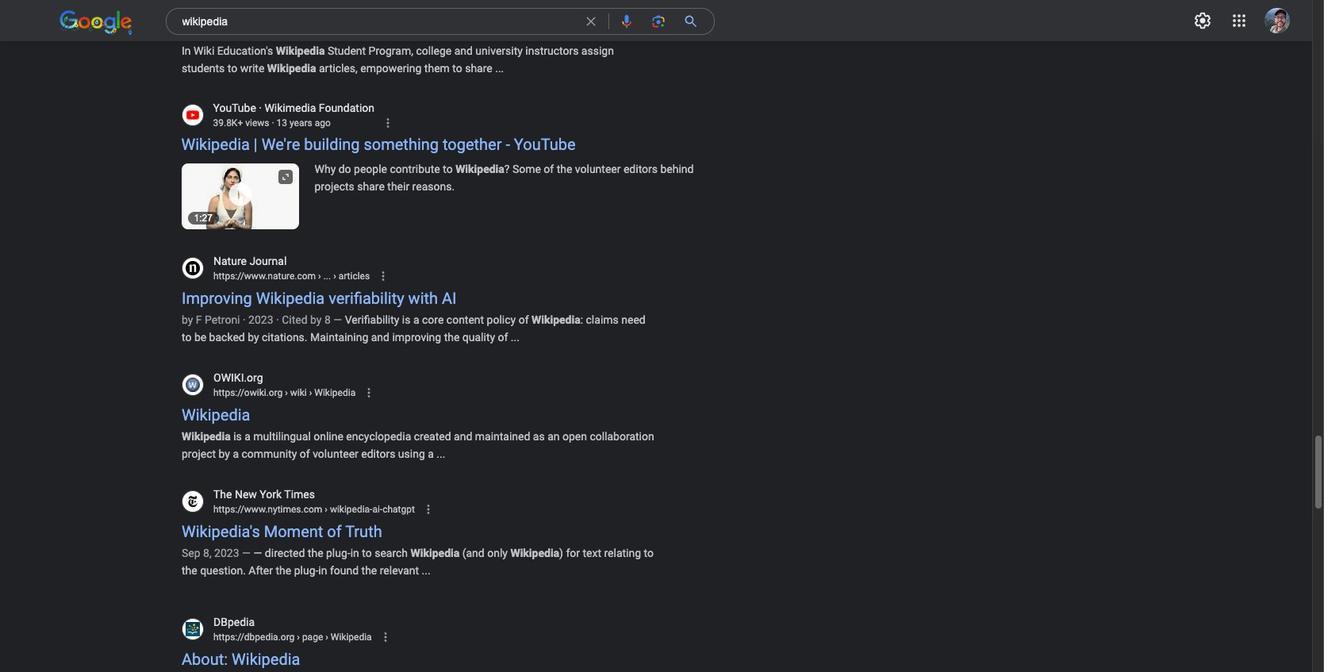 Task type: vqa. For each thing, say whether or not it's contained in the screenshot.
of ...
yes



Task type: describe. For each thing, give the bounding box(es) containing it.
0 horizontal spatial ·
[[242, 313, 245, 326]]

· inside youtube · wikimedia foundation 39.8k+ views  ·  13 years ago
[[272, 118, 274, 129]]

8,
[[203, 546, 211, 559]]

to inside ) for text relating to the question. after the plug-in found the relevant ...
[[644, 546, 653, 559]]

2 horizontal spatial a
[[413, 313, 419, 326]]

created
[[414, 430, 451, 443]]

› right page
[[325, 631, 328, 643]]

truth
[[345, 522, 382, 541]]

backed
[[209, 331, 245, 344]]

› ... › articles text field
[[316, 271, 370, 282]]

|
[[254, 135, 258, 154]]

instructors
[[525, 44, 578, 57]]

1:27 button
[[181, 161, 315, 230]]

to inside 'student program, college and university instructors assign students to write'
[[227, 61, 237, 74]]

university
[[475, 44, 522, 57]]

editors inside ? some of the volunteer editors behind projects share their reasons.
[[624, 163, 658, 176]]

wiki
[[290, 387, 307, 399]]

by f petroni · 2023 · cited by 8 —
[[181, 313, 344, 326]]

› right ...
[[333, 271, 336, 282]]

1:27
[[194, 213, 213, 224]]

be
[[194, 331, 206, 344]]

improving
[[181, 289, 252, 308]]

› teach-with-wikipedia text field
[[293, 1, 387, 12]]

...
[[323, 271, 331, 282]]

1 horizontal spatial 2023
[[248, 313, 273, 326]]

behind
[[661, 163, 694, 176]]

their
[[387, 180, 410, 193]]

by left f
[[181, 313, 193, 326]]

the down directed
[[275, 564, 291, 577]]

online
[[313, 430, 343, 443]]

https://wikiedu.org
[[213, 1, 293, 12]]

https://wikiedu.org › teach-with-wikipedia
[[213, 1, 387, 12]]

ago
[[315, 118, 331, 129]]

new
[[234, 488, 257, 501]]

:
[[580, 313, 583, 326]]

none text field › page › wikipedia
[[213, 630, 371, 644]]

ai
[[442, 289, 456, 308]]

found
[[330, 564, 358, 577]]

to right "them"
[[452, 61, 462, 74]]

is inside is a multilingual online encyclopedia created and maintained as an open collaboration project by a community of volunteer editors using a ...
[[233, 430, 241, 443]]

with-
[[326, 1, 347, 12]]

search by voice image
[[619, 13, 634, 29]]

projects
[[315, 180, 355, 193]]

ai-
[[372, 504, 382, 515]]

f
[[195, 313, 202, 326]]

: claims need to be backed by citations. maintaining and improving the quality of ...
[[181, 313, 645, 344]]

wikipedia down https://owiki.org
[[181, 405, 250, 424]]

? some of the volunteer editors behind projects share their reasons.
[[315, 163, 694, 193]]

do
[[339, 163, 351, 176]]

› inside text field
[[295, 1, 298, 12]]

in inside ) for text relating to the question. after the plug-in found the relevant ...
[[318, 564, 327, 577]]

quality
[[462, 331, 495, 344]]

› wikipedia-ai-chatgpt text field
[[322, 504, 415, 515]]

policy
[[487, 313, 516, 326]]

wikipedia up project at the left bottom
[[181, 430, 230, 443]]

› page › Wikipedia text field
[[294, 631, 371, 643]]

none text field › ... › articles
[[213, 269, 370, 284]]

articles,
[[319, 61, 357, 74]]

foundation
[[319, 102, 375, 115]]

and inside : claims need to be backed by citations. maintaining and improving the quality of ...
[[371, 331, 389, 344]]

project
[[181, 447, 216, 460]]

building
[[304, 135, 360, 154]]

0 vertical spatial plug-
[[326, 546, 350, 559]]

moment
[[264, 522, 323, 541]]

in
[[181, 44, 190, 57]]

student program, college and university instructors assign students to write
[[181, 44, 614, 74]]

students
[[181, 61, 224, 74]]

1 horizontal spatial is
[[402, 313, 410, 326]]

is a multilingual online encyclopedia created and maintained as an open collaboration project by a community of volunteer editors using a ...
[[181, 430, 654, 460]]

in wiki education's wikipedia
[[181, 44, 324, 57]]

wikipedia-
[[330, 504, 372, 515]]

volunteer inside is a multilingual online encyclopedia created and maintained as an open collaboration project by a community of volunteer editors using a ...
[[312, 447, 358, 460]]

wikipedia down 39.8k+
[[181, 135, 250, 154]]

of down wikipedia-
[[327, 522, 341, 541]]

wikipedia's moment of truth
[[181, 522, 382, 541]]

people
[[354, 163, 387, 176]]

of inside is a multilingual online encyclopedia created and maintained as an open collaboration project by a community of volunteer editors using a ...
[[299, 447, 310, 460]]

none text field › teach-with-wikipedia
[[213, 0, 387, 14]]

write
[[240, 61, 264, 74]]

teach-
[[300, 1, 326, 12]]

student
[[327, 44, 365, 57]]

the
[[213, 488, 232, 501]]

https://www.nytimes.com
[[213, 504, 322, 515]]

— directed the plug-in to search wikipedia (and only wikipedia
[[253, 546, 559, 559]]

verifiability is a core content policy of wikipedia
[[344, 313, 580, 326]]

the right found on the left bottom of the page
[[361, 564, 377, 577]]

open
[[562, 430, 587, 443]]

2 horizontal spatial ·
[[276, 313, 279, 326]]

none text field › wiki › wikipedia
[[213, 386, 355, 400]]

maintaining
[[310, 331, 368, 344]]

program,
[[368, 44, 413, 57]]

wikipedia down together
[[456, 163, 505, 176]]

about: wikipedia
[[181, 649, 300, 668]]

› left page
[[297, 631, 299, 643]]

journal
[[249, 255, 286, 268]]



Task type: locate. For each thing, give the bounding box(es) containing it.
plug- down directed
[[294, 564, 318, 577]]

the down verifiability is a core content policy of wikipedia
[[444, 331, 459, 344]]

nature journal https://www.nature.com › ... › articles
[[213, 255, 370, 282]]

education's
[[217, 44, 273, 57]]

volunteer down online
[[312, 447, 358, 460]]

none text field containing https://www.nature.com
[[213, 269, 370, 284]]

8
[[324, 313, 330, 326]]

none text field containing https://wikiedu.org
[[213, 0, 387, 14]]

youtube · wikimedia
[[213, 102, 316, 115]]

2 horizontal spatial —
[[333, 313, 342, 326]]

the right directed
[[307, 546, 323, 559]]

0 horizontal spatial is
[[233, 430, 241, 443]]

and up the share ...
[[454, 44, 472, 57]]

youtube
[[514, 135, 576, 154]]

directed
[[265, 546, 305, 559]]

plug- inside ) for text relating to the question. after the plug-in found the relevant ...
[[294, 564, 318, 577]]

a up community
[[244, 430, 250, 443]]

plug- up found on the left bottom of the page
[[326, 546, 350, 559]]

· left 13
[[272, 118, 274, 129]]

1 horizontal spatial a
[[244, 430, 250, 443]]

editors
[[624, 163, 658, 176], [361, 447, 395, 460]]

petroni
[[204, 313, 240, 326]]

editors inside is a multilingual online encyclopedia created and maintained as an open collaboration project by a community of volunteer editors using a ...
[[361, 447, 395, 460]]

search by image image
[[650, 13, 666, 29]]

articles
[[338, 271, 370, 282]]

citations.
[[261, 331, 307, 344]]

0 vertical spatial and
[[454, 44, 472, 57]]

wikipedia right wiki
[[314, 387, 355, 399]]

1 vertical spatial and
[[371, 331, 389, 344]]

a left community
[[232, 447, 238, 460]]

wikipedia up cited
[[256, 289, 324, 308]]

with up core
[[408, 289, 438, 308]]

community
[[241, 447, 297, 460]]

of down 'multilingual'
[[299, 447, 310, 460]]

share
[[357, 180, 385, 193]]

question.
[[200, 564, 245, 577]]

https://dbpedia.org
[[213, 631, 294, 643]]

3 none text field from the top
[[213, 386, 355, 400]]

1 vertical spatial volunteer
[[312, 447, 358, 460]]

· left cited
[[276, 313, 279, 326]]

to right relating
[[644, 546, 653, 559]]

maintained
[[475, 430, 530, 443]]

1 vertical spatial in
[[318, 564, 327, 577]]

relevant ...
[[379, 564, 430, 577]]

search
[[374, 546, 408, 559]]

and
[[454, 44, 472, 57], [371, 331, 389, 344], [454, 430, 472, 443]]

sep 8, 2023 —
[[181, 546, 253, 559]]

1 none text field from the top
[[213, 0, 387, 14]]

verifiability
[[344, 313, 399, 326]]

wikipedia
[[262, 19, 330, 38], [276, 44, 324, 57], [267, 61, 316, 74], [181, 135, 250, 154], [456, 163, 505, 176], [256, 289, 324, 308], [531, 313, 580, 326], [314, 387, 355, 399], [181, 405, 250, 424], [181, 430, 230, 443], [410, 546, 459, 559], [510, 546, 559, 559], [330, 631, 371, 643], [231, 649, 300, 668]]

0 vertical spatial volunteer
[[575, 163, 621, 176]]

youtube · wikimedia foundation 39.8k+ views  ·  13 years ago
[[213, 102, 375, 129]]

of right 'some'
[[544, 163, 554, 176]]

core
[[422, 313, 443, 326]]

0 vertical spatial with
[[228, 19, 258, 38]]

1 vertical spatial is
[[233, 430, 241, 443]]

only
[[487, 546, 507, 559]]

improving wikipedia verifiability with ai
[[181, 289, 456, 308]]

0 vertical spatial editors
[[624, 163, 658, 176]]

improving
[[392, 331, 441, 344]]

volunteer down youtube at the left top of the page
[[575, 163, 621, 176]]

none text field containing https://owiki.org
[[213, 386, 355, 400]]

wiki
[[193, 44, 214, 57]]

0 vertical spatial 2023
[[248, 313, 273, 326]]

a left core
[[413, 313, 419, 326]]

39.8K+ views  ·  13 years ago text field
[[213, 116, 331, 130]]

› left ...
[[318, 271, 321, 282]]

· right "petroni" at the top of page
[[242, 313, 245, 326]]

2023 up 'question.'
[[214, 546, 239, 559]]

to left be at the left
[[181, 331, 191, 344]]

and inside 'student program, college and university instructors assign students to write'
[[454, 44, 472, 57]]

collaboration
[[589, 430, 654, 443]]

wikipedia up relevant ...
[[410, 546, 459, 559]]

wikipedia right only
[[510, 546, 559, 559]]

to down the truth
[[362, 546, 372, 559]]

owiki.org
[[213, 372, 263, 384]]

is
[[402, 313, 410, 326], [233, 430, 241, 443]]

1 vertical spatial with
[[408, 289, 438, 308]]

wikipedia right 'write'
[[267, 61, 316, 74]]

and right created
[[454, 430, 472, 443]]

wikipedia down › teach-with-wikipedia text field
[[262, 19, 330, 38]]

0 horizontal spatial a
[[232, 447, 238, 460]]

None search field
[[0, 0, 715, 38]]

1 horizontal spatial volunteer
[[575, 163, 621, 176]]

0 horizontal spatial with
[[228, 19, 258, 38]]

of ...
[[498, 331, 519, 344]]

in left found on the left bottom of the page
[[318, 564, 327, 577]]

›
[[295, 1, 298, 12], [318, 271, 321, 282], [333, 271, 336, 282], [285, 387, 288, 399], [309, 387, 312, 399], [324, 504, 327, 515], [297, 631, 299, 643], [325, 631, 328, 643]]

› right wiki
[[309, 387, 312, 399]]

2 none text field from the top
[[213, 269, 370, 284]]

encyclopedia
[[346, 430, 411, 443]]

0 horizontal spatial editors
[[361, 447, 395, 460]]

0 vertical spatial a
[[413, 313, 419, 326]]

0 horizontal spatial —
[[242, 546, 250, 559]]

1 vertical spatial editors
[[361, 447, 395, 460]]

page
[[302, 631, 323, 643]]

4 none text field from the top
[[213, 630, 371, 644]]

1 horizontal spatial ·
[[272, 118, 274, 129]]

chatgpt
[[382, 504, 415, 515]]

of inside ? some of the volunteer editors behind projects share their reasons.
[[544, 163, 554, 176]]

plug-
[[326, 546, 350, 559], [294, 564, 318, 577]]

None text field
[[213, 502, 415, 517]]

) for text relating to the question. after the plug-in found the relevant ...
[[181, 546, 653, 577]]

wikipedia | we're building something together - youtube
[[181, 135, 576, 154]]

as
[[533, 430, 544, 443]]

times
[[284, 488, 315, 501]]

1 vertical spatial plug-
[[294, 564, 318, 577]]

college
[[416, 44, 451, 57]]

share ...
[[465, 61, 504, 74]]

a ...
[[427, 447, 445, 460]]

by right project at the left bottom
[[218, 447, 230, 460]]

after
[[248, 564, 273, 577]]

› left wiki
[[285, 387, 288, 399]]

the inside ? some of the volunteer editors behind projects share their reasons.
[[557, 163, 572, 176]]

to inside : claims need to be backed by citations. maintaining and improving the quality of ...
[[181, 331, 191, 344]]

wikipedia up the articles, at the top
[[276, 44, 324, 57]]

› inside the new york times https://www.nytimes.com › wikipedia-ai-chatgpt
[[324, 504, 327, 515]]

some
[[513, 163, 541, 176]]

wikipedia left the "claims"
[[531, 313, 580, 326]]

in up found on the left bottom of the page
[[350, 546, 359, 559]]

and down verifiability
[[371, 331, 389, 344]]

volunteer inside ? some of the volunteer editors behind projects share their reasons.
[[575, 163, 621, 176]]

seasonal holidays 2023 image
[[59, 10, 132, 36]]

teach
[[181, 19, 224, 38]]

1 horizontal spatial editors
[[624, 163, 658, 176]]

by inside : claims need to be backed by citations. maintaining and improving the quality of ...
[[247, 331, 259, 344]]

editors down encyclopedia
[[361, 447, 395, 460]]

none text field for improving wikipedia verifiability with ai
[[213, 269, 370, 284]]

2023 up citations. on the left of page
[[248, 313, 273, 326]]

https://owiki.org
[[213, 387, 282, 399]]

to left 'write'
[[227, 61, 237, 74]]

wikipedia articles, empowering them to share ...
[[267, 61, 504, 74]]

and inside is a multilingual online encyclopedia created and maintained as an open collaboration project by a community of volunteer editors using a ...
[[454, 430, 472, 443]]

› left wikipedia-
[[324, 504, 327, 515]]

of right the policy
[[518, 313, 528, 326]]

the down youtube at the left top of the page
[[557, 163, 572, 176]]

the
[[557, 163, 572, 176], [444, 331, 459, 344], [307, 546, 323, 559], [181, 564, 197, 577], [275, 564, 291, 577], [361, 564, 377, 577]]

1 horizontal spatial plug-
[[326, 546, 350, 559]]

relating
[[604, 546, 641, 559]]

none text field for wikipedia
[[213, 386, 355, 400]]

why
[[315, 163, 336, 176]]

dbpedia https://dbpedia.org › page › wikipedia
[[213, 616, 371, 643]]

them
[[424, 61, 449, 74]]

2 vertical spatial a
[[232, 447, 238, 460]]

1 horizontal spatial —
[[253, 546, 262, 559]]

wikipedia inside owiki.org https://owiki.org › wiki › wikipedia
[[314, 387, 355, 399]]

› wiki › Wikipedia text field
[[282, 387, 355, 399]]

0 horizontal spatial in
[[318, 564, 327, 577]]

none text field containing https://www.nytimes.com
[[213, 502, 415, 517]]

1 horizontal spatial in
[[350, 546, 359, 559]]

editors left behind
[[624, 163, 658, 176]]

2023
[[248, 313, 273, 326], [214, 546, 239, 559]]

york
[[259, 488, 281, 501]]

(and
[[462, 546, 484, 559]]

we're
[[262, 135, 300, 154]]

none text field containing https://dbpedia.org
[[213, 630, 371, 644]]

0 vertical spatial is
[[402, 313, 410, 326]]

to up reasons.
[[443, 163, 453, 176]]

sep
[[181, 546, 200, 559]]

by
[[181, 313, 193, 326], [310, 313, 321, 326], [247, 331, 259, 344], [218, 447, 230, 460]]

using
[[398, 447, 425, 460]]

0 vertical spatial in
[[350, 546, 359, 559]]

dbpedia
[[213, 616, 254, 628]]

by left 8 on the left
[[310, 313, 321, 326]]

Search search field
[[182, 13, 573, 34]]

wikipedia inside dbpedia https://dbpedia.org › page › wikipedia
[[330, 631, 371, 643]]

the down sep
[[181, 564, 197, 577]]

0 horizontal spatial 2023
[[214, 546, 239, 559]]

-
[[506, 135, 510, 154]]

1 vertical spatial a
[[244, 430, 250, 443]]

need
[[621, 313, 645, 326]]

claims
[[586, 313, 618, 326]]

by down by f petroni · 2023 · cited by 8 —
[[247, 331, 259, 344]]

cited
[[281, 313, 307, 326]]

none text field for about: wikipedia
[[213, 630, 371, 644]]

why do people contribute to wikipedia
[[315, 163, 505, 176]]

text
[[582, 546, 601, 559]]

the inside : claims need to be backed by citations. maintaining and improving the quality of ...
[[444, 331, 459, 344]]

nature
[[213, 255, 246, 268]]

0 horizontal spatial plug-
[[294, 564, 318, 577]]

to
[[227, 61, 237, 74], [452, 61, 462, 74], [443, 163, 453, 176], [181, 331, 191, 344], [362, 546, 372, 559], [644, 546, 653, 559]]

0 horizontal spatial volunteer
[[312, 447, 358, 460]]

views
[[245, 118, 269, 129]]

is up community
[[233, 430, 241, 443]]

› left teach-
[[295, 1, 298, 12]]

empowering
[[360, 61, 421, 74]]

1 vertical spatial 2023
[[214, 546, 239, 559]]

wikipedia down 'https://dbpedia.org'
[[231, 649, 300, 668]]

is up improving
[[402, 313, 410, 326]]

2 vertical spatial and
[[454, 430, 472, 443]]

None text field
[[213, 0, 387, 14], [213, 269, 370, 284], [213, 386, 355, 400], [213, 630, 371, 644]]

content
[[446, 313, 484, 326]]

with up the education's
[[228, 19, 258, 38]]

by inside is a multilingual online encyclopedia created and maintained as an open collaboration project by a community of volunteer editors using a ...
[[218, 447, 230, 460]]

with
[[228, 19, 258, 38], [408, 289, 438, 308]]

1 horizontal spatial with
[[408, 289, 438, 308]]

·
[[272, 118, 274, 129], [242, 313, 245, 326], [276, 313, 279, 326]]

wikipedia right page
[[330, 631, 371, 643]]

something
[[364, 135, 439, 154]]



